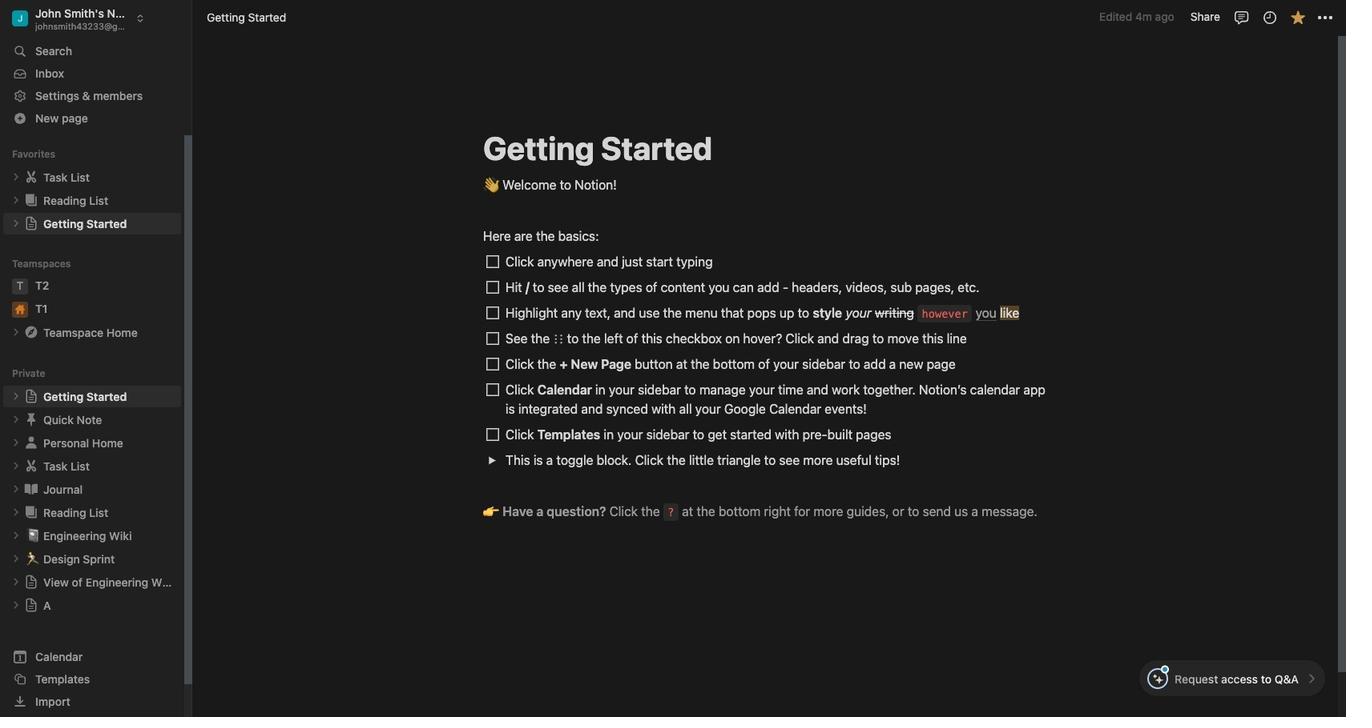 Task type: locate. For each thing, give the bounding box(es) containing it.
4 open image from the top
[[11, 532, 21, 541]]

comments image
[[1233, 9, 1250, 25]]

6 open image from the top
[[11, 601, 21, 611]]

updates image
[[1262, 9, 1278, 25]]

open image
[[11, 328, 21, 338], [11, 415, 21, 425], [11, 508, 21, 518], [11, 532, 21, 541], [11, 578, 21, 588], [11, 601, 21, 611]]

open image
[[11, 173, 21, 182], [11, 196, 21, 205], [11, 219, 21, 229], [11, 392, 21, 402], [11, 439, 21, 448], [488, 456, 496, 465], [11, 462, 21, 471], [11, 485, 21, 495], [11, 555, 21, 564]]

favorited image
[[1290, 9, 1306, 25]]

t image
[[12, 279, 28, 295]]

👋 image
[[483, 174, 499, 195]]

change page icon image
[[23, 169, 39, 185], [23, 193, 39, 209], [24, 217, 38, 231], [23, 325, 39, 341], [24, 390, 38, 404], [23, 412, 39, 428], [23, 435, 39, 451], [23, 459, 39, 475], [23, 482, 39, 498], [23, 505, 39, 521], [24, 576, 38, 590], [24, 599, 38, 613]]

5 open image from the top
[[11, 578, 21, 588]]



Task type: describe. For each thing, give the bounding box(es) containing it.
🏃 image
[[26, 550, 40, 568]]

3 open image from the top
[[11, 508, 21, 518]]

👉 image
[[483, 501, 499, 522]]

📓 image
[[26, 527, 40, 545]]

2 open image from the top
[[11, 415, 21, 425]]

1 open image from the top
[[11, 328, 21, 338]]



Task type: vqa. For each thing, say whether or not it's contained in the screenshot.
4th Open icon from the top Change page icon
no



